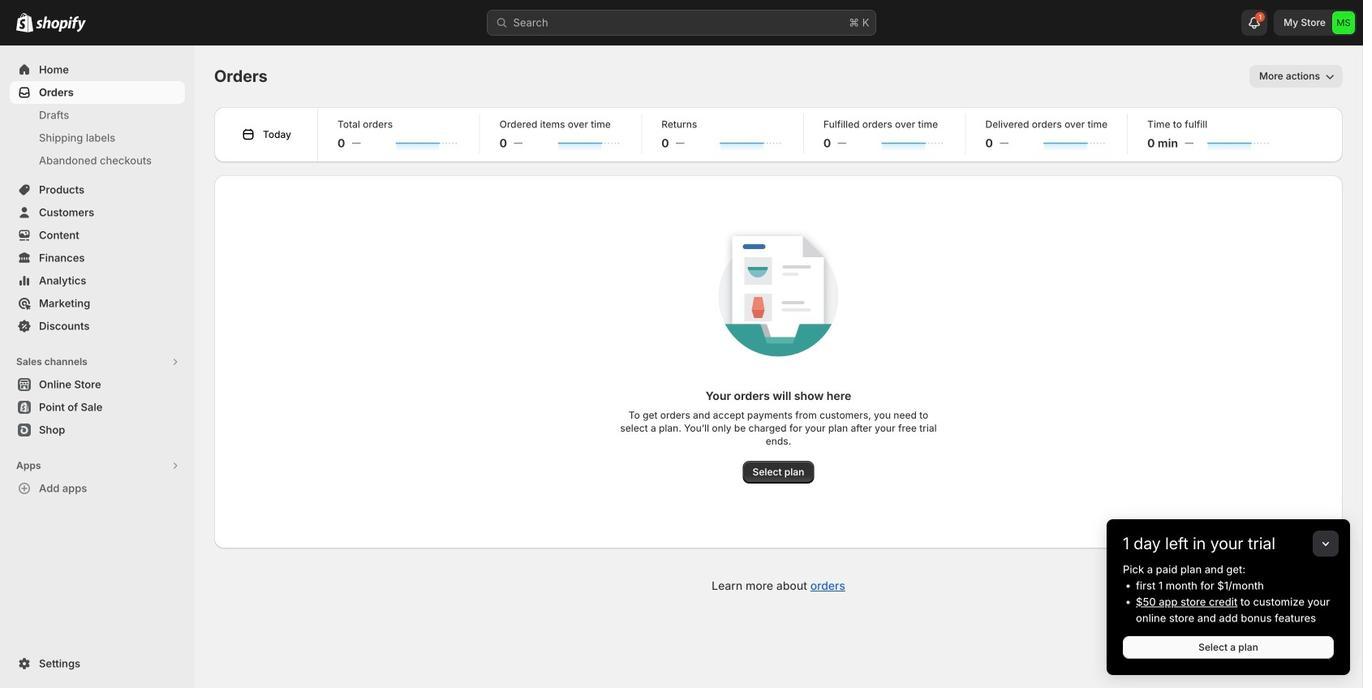 Task type: vqa. For each thing, say whether or not it's contained in the screenshot.
my store icon
yes



Task type: locate. For each thing, give the bounding box(es) containing it.
shopify image
[[16, 13, 33, 32]]

my store image
[[1333, 11, 1356, 34]]

shopify image
[[36, 16, 86, 32]]



